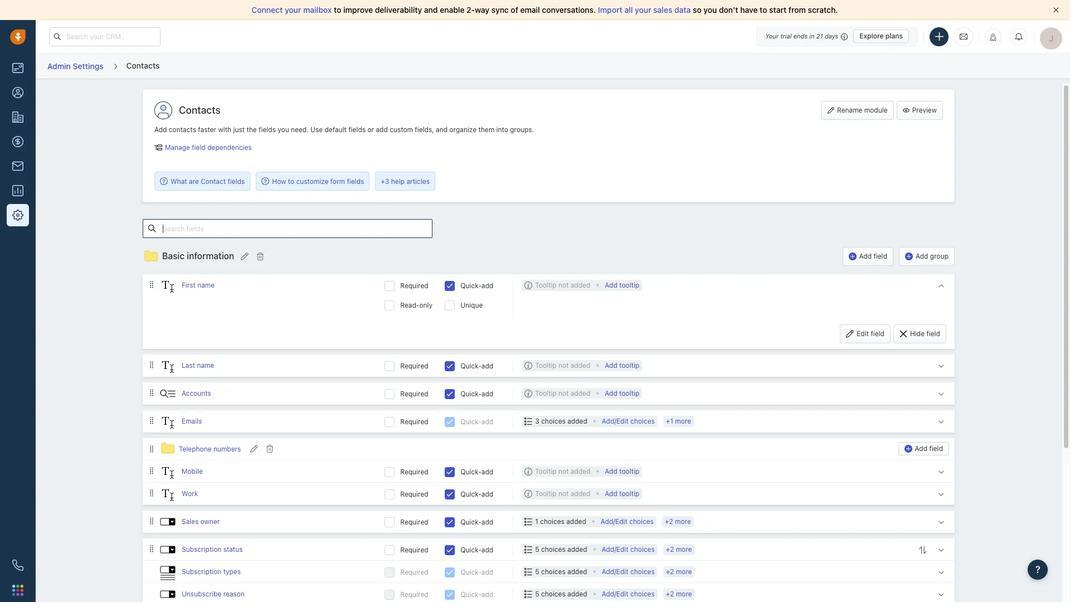 Task type: describe. For each thing, give the bounding box(es) containing it.
status
[[223, 545, 243, 554]]

types
[[223, 567, 241, 576]]

first name link
[[182, 281, 215, 289]]

first name
[[182, 281, 215, 289]]

add field for bottom add field button
[[915, 445, 943, 453]]

start
[[769, 5, 787, 14]]

rename
[[837, 106, 863, 114]]

use
[[311, 125, 323, 134]]

way
[[475, 5, 490, 14]]

quick-add for first name
[[461, 281, 494, 290]]

form text image
[[159, 487, 176, 503]]

phone element
[[7, 554, 29, 576]]

add tooltip link for accounts
[[605, 388, 640, 399]]

added for mobile
[[571, 467, 591, 475]]

subscription for subscription types
[[182, 567, 221, 576]]

ui drag handle image for telephone numbers
[[148, 445, 155, 453]]

added for sales owner
[[567, 517, 586, 526]]

basic information
[[162, 251, 234, 261]]

5 for unsubscribe reason
[[535, 590, 539, 598]]

add tooltip link for last name
[[605, 360, 640, 371]]

form dropdown image for unsubscribe reason
[[159, 586, 176, 602]]

1 horizontal spatial you
[[704, 5, 717, 14]]

add inside add group button
[[916, 252, 929, 260]]

dependencies
[[208, 143, 252, 152]]

subscription status link
[[182, 545, 243, 554]]

+3 help articles button
[[375, 172, 435, 191]]

have
[[741, 5, 758, 14]]

are
[[189, 177, 199, 185]]

form text image for first name
[[159, 278, 176, 295]]

accounts link
[[182, 389, 211, 397]]

+1 more link
[[666, 417, 691, 425]]

ui drag handle image for sales owner
[[148, 517, 155, 525]]

field for edit field button
[[871, 329, 885, 338]]

with
[[218, 125, 231, 134]]

5 for subscription status
[[535, 545, 539, 554]]

preview
[[912, 106, 937, 114]]

quick- for subscription status
[[461, 546, 482, 554]]

group
[[930, 252, 949, 260]]

added for unsubscribe reason
[[568, 590, 587, 598]]

+3
[[381, 177, 389, 185]]

add for sales owner
[[482, 518, 494, 526]]

information
[[187, 251, 234, 261]]

tooltip for accounts
[[619, 389, 640, 397]]

fields inside how to customize form fields link
[[347, 177, 364, 185]]

email
[[520, 5, 540, 14]]

of
[[511, 5, 518, 14]]

what
[[171, 177, 187, 185]]

your
[[766, 32, 779, 40]]

1 horizontal spatial to
[[334, 5, 341, 14]]

emails
[[182, 417, 202, 425]]

mailbox
[[303, 5, 332, 14]]

1 choices added
[[535, 517, 586, 526]]

conversations.
[[542, 5, 596, 14]]

ui drag handle image for emails
[[148, 416, 155, 425]]

tooltip for mobile
[[535, 467, 557, 475]]

add/edit for reason
[[602, 590, 629, 598]]

field for hide field button at the right bottom
[[927, 329, 941, 338]]

mobile
[[182, 467, 203, 475]]

add/edit choices link for owner
[[601, 516, 654, 527]]

tooltip for first name
[[619, 281, 640, 289]]

name for last name
[[197, 361, 214, 370]]

telephone
[[179, 445, 212, 453]]

required for last name
[[400, 362, 429, 370]]

more for types
[[676, 567, 692, 576]]

5 choices added for unsubscribe reason
[[535, 590, 587, 598]]

quick-add for work
[[461, 490, 494, 498]]

tooltip for accounts
[[535, 389, 557, 397]]

1
[[535, 517, 538, 526]]

ui drag handle image for subscription status
[[148, 545, 155, 553]]

admin settings link
[[47, 57, 104, 75]]

not for first name
[[559, 281, 569, 289]]

what are contact fields
[[171, 177, 245, 185]]

add for mobile
[[482, 468, 494, 476]]

subscription status
[[182, 545, 243, 554]]

them
[[479, 125, 495, 134]]

+2 for unsubscribe reason
[[666, 590, 674, 598]]

+1 more
[[666, 417, 691, 425]]

all
[[625, 5, 633, 14]]

days
[[825, 32, 839, 40]]

quick- for mobile
[[461, 468, 482, 476]]

subscription types link
[[182, 567, 241, 576]]

required for sales owner
[[400, 518, 429, 526]]

add tooltip for first name
[[605, 281, 640, 289]]

add group button
[[899, 247, 955, 266]]

add for unsubscribe reason
[[482, 590, 494, 599]]

added for last name
[[571, 361, 591, 370]]

admin settings
[[47, 61, 104, 71]]

hide
[[910, 329, 925, 338]]

mobile link
[[182, 467, 203, 475]]

added for first name
[[571, 281, 591, 289]]

enable
[[440, 5, 465, 14]]

add/edit choices for owner
[[601, 517, 654, 526]]

required for accounts
[[400, 390, 429, 398]]

quick-add for unsubscribe reason
[[461, 590, 494, 599]]

add field for add field button to the left
[[859, 252, 888, 260]]

form multi_select_dropdown image
[[159, 565, 176, 581]]

0 horizontal spatial add field button
[[843, 247, 894, 266]]

telephone numbers link
[[179, 444, 241, 454]]

into
[[496, 125, 508, 134]]

from
[[789, 5, 806, 14]]

added for emails
[[568, 417, 587, 425]]

required for subscription types
[[400, 568, 429, 576]]

admin
[[47, 61, 71, 71]]

organize
[[450, 125, 477, 134]]

+2 more for owner
[[665, 517, 691, 526]]

5 choices added for subscription status
[[535, 545, 587, 554]]

add tooltip link for mobile
[[605, 466, 640, 477]]

sales
[[653, 5, 673, 14]]

phone image
[[12, 560, 23, 571]]

ui drag handle image for accounts
[[148, 389, 155, 397]]

fields,
[[415, 125, 434, 134]]

add for work
[[482, 490, 494, 498]]

edit field button
[[840, 324, 891, 343]]

scratch.
[[808, 5, 838, 14]]

quick- for unsubscribe reason
[[461, 590, 482, 599]]

fields inside what are contact fields link
[[228, 177, 245, 185]]

connect your mailbox to improve deliverability and enable 2-way sync of email conversations. import all your sales data so you don't have to start from scratch.
[[252, 5, 838, 14]]

quick- for work
[[461, 490, 482, 498]]

last name link
[[182, 361, 214, 370]]

not for mobile
[[559, 467, 569, 475]]

data
[[675, 5, 691, 14]]

add for emails
[[482, 418, 494, 426]]

added for work
[[571, 489, 591, 498]]

manage field dependencies link
[[154, 143, 257, 152]]

not for last name
[[559, 361, 569, 370]]

+2 more for types
[[666, 567, 692, 576]]

3
[[535, 417, 540, 425]]

rename module
[[837, 106, 888, 114]]

ui drag handle image for mobile
[[148, 467, 155, 475]]

21
[[817, 32, 823, 40]]

form dropdown image for subscription status
[[159, 541, 176, 558]]

required for emails
[[400, 418, 429, 426]]

the
[[247, 125, 257, 134]]

reason
[[223, 590, 245, 598]]

add tooltip for work
[[605, 489, 640, 498]]

improve
[[343, 5, 373, 14]]

rename module button
[[822, 101, 894, 120]]

sales owner
[[182, 517, 220, 526]]

explore plans link
[[854, 30, 909, 43]]

sync
[[492, 5, 509, 14]]

+2 for sales owner
[[665, 517, 673, 526]]

tooltip not added for mobile
[[535, 467, 591, 475]]

owner
[[201, 517, 220, 526]]

add contacts faster with just the fields you need. use default fields or add custom fields, and organize them into groups.
[[154, 125, 534, 134]]

+2 more link for unsubscribe reason
[[666, 590, 692, 598]]

tooltip for mobile
[[619, 467, 640, 475]]

tooltip for last name
[[619, 361, 640, 370]]

add tooltip link for work
[[605, 488, 640, 499]]



Task type: locate. For each thing, give the bounding box(es) containing it.
add tooltip link for first name
[[605, 280, 640, 291]]

1 ui drag handle image from the top
[[148, 280, 155, 289]]

3 tooltip not added from the top
[[535, 389, 591, 397]]

1 required from the top
[[400, 281, 429, 290]]

required for unsubscribe reason
[[400, 590, 429, 599]]

quick- for last name
[[461, 362, 482, 370]]

plans
[[886, 32, 903, 40]]

add field button
[[843, 247, 894, 266], [898, 442, 949, 456]]

send email image
[[960, 32, 968, 41]]

4 ui drag handle image from the top
[[148, 467, 155, 475]]

subscription up subscription types "link" on the left of page
[[182, 545, 221, 554]]

9 required from the top
[[400, 568, 429, 576]]

your right all
[[635, 5, 651, 14]]

add group
[[916, 252, 949, 260]]

add/edit choices for types
[[602, 567, 655, 576]]

3 ui drag handle image from the top
[[148, 445, 155, 453]]

form text image for last name
[[159, 358, 176, 375]]

+2
[[665, 517, 673, 526], [666, 545, 674, 554], [666, 567, 674, 576], [666, 590, 674, 598]]

10 required from the top
[[400, 590, 429, 599]]

4 ui drag handle image from the top
[[148, 517, 155, 525]]

add for first name
[[482, 281, 494, 290]]

2 form text image from the top
[[159, 358, 176, 375]]

add/edit choices
[[602, 417, 655, 425], [601, 517, 654, 526], [602, 545, 655, 554], [602, 567, 655, 576], [602, 590, 655, 598]]

add tooltip for mobile
[[605, 467, 640, 475]]

only
[[419, 301, 433, 309]]

connect
[[252, 5, 283, 14]]

name for first name
[[197, 281, 215, 289]]

0 vertical spatial 5
[[535, 545, 539, 554]]

4 add tooltip link from the top
[[605, 466, 640, 477]]

ui drag handle image left 'sales'
[[148, 517, 155, 525]]

tooltip
[[619, 281, 640, 289], [619, 361, 640, 370], [619, 389, 640, 397], [619, 467, 640, 475], [619, 489, 640, 498]]

3 form dropdown image from the top
[[159, 586, 176, 602]]

add tooltip
[[605, 281, 640, 289], [605, 361, 640, 370], [605, 389, 640, 397], [605, 467, 640, 475], [605, 489, 640, 498]]

2-
[[467, 5, 475, 14]]

hide field
[[910, 329, 941, 338]]

0 vertical spatial add field button
[[843, 247, 894, 266]]

2 ui drag handle image from the top
[[148, 361, 155, 369]]

last
[[182, 361, 195, 370]]

add/edit choices for reason
[[602, 590, 655, 598]]

add field
[[859, 252, 888, 260], [915, 445, 943, 453]]

5 add tooltip from the top
[[605, 489, 640, 498]]

ui drag handle image left emails link
[[148, 416, 155, 425]]

required for work
[[400, 490, 429, 498]]

name
[[197, 281, 215, 289], [197, 361, 214, 370]]

Search fields text field
[[143, 219, 433, 238]]

required for subscription status
[[400, 546, 429, 554]]

2 not from the top
[[559, 361, 569, 370]]

ui drag handle image
[[148, 280, 155, 289], [148, 361, 155, 369], [148, 445, 155, 453], [148, 467, 155, 475], [148, 545, 155, 553]]

module
[[865, 106, 888, 114]]

0 horizontal spatial contacts
[[126, 61, 160, 70]]

0 vertical spatial 5 choices added
[[535, 545, 587, 554]]

quick-add
[[461, 281, 494, 290], [461, 362, 494, 370], [461, 390, 494, 398], [461, 418, 494, 426], [461, 468, 494, 476], [461, 490, 494, 498], [461, 518, 494, 526], [461, 546, 494, 554], [461, 568, 494, 576], [461, 590, 494, 599]]

numbers
[[213, 445, 241, 453]]

and left enable
[[424, 5, 438, 14]]

6 quick- from the top
[[461, 490, 482, 498]]

5 for subscription types
[[535, 567, 539, 576]]

fields right the contact
[[228, 177, 245, 185]]

1 tooltip not added from the top
[[535, 281, 591, 289]]

+2 more link
[[665, 517, 691, 526], [666, 545, 692, 554], [666, 567, 692, 576], [666, 590, 692, 598]]

3 tooltip from the top
[[535, 389, 557, 397]]

to right how at the left top
[[288, 177, 294, 185]]

ui drag handle image left form auto_complete icon
[[148, 389, 155, 397]]

ui drag handle image
[[148, 389, 155, 397], [148, 416, 155, 425], [148, 489, 155, 497], [148, 517, 155, 525]]

tooltip for work
[[535, 489, 557, 498]]

read-
[[400, 301, 419, 309]]

what's new image
[[990, 33, 997, 41]]

field inside button
[[927, 329, 941, 338]]

0 horizontal spatial to
[[288, 177, 294, 185]]

more for owner
[[675, 517, 691, 526]]

trial
[[781, 32, 792, 40]]

2 add tooltip link from the top
[[605, 360, 640, 371]]

last name
[[182, 361, 214, 370]]

field for add field button to the left
[[874, 252, 888, 260]]

1 vertical spatial and
[[436, 125, 448, 134]]

how to customize form fields
[[272, 177, 364, 185]]

first
[[182, 281, 196, 289]]

basic
[[162, 251, 185, 261]]

1 vertical spatial 5
[[535, 567, 539, 576]]

quick-add for sales owner
[[461, 518, 494, 526]]

4 tooltip from the top
[[619, 467, 640, 475]]

8 required from the top
[[400, 546, 429, 554]]

+2 more link for sales owner
[[665, 517, 691, 526]]

contacts
[[169, 125, 196, 134]]

quick- for emails
[[461, 418, 482, 426]]

field
[[192, 143, 206, 152], [874, 252, 888, 260], [871, 329, 885, 338], [927, 329, 941, 338], [930, 445, 943, 453]]

5 choices added
[[535, 545, 587, 554], [535, 567, 587, 576], [535, 590, 587, 598]]

1 form dropdown image from the top
[[159, 513, 176, 530]]

2 vertical spatial form dropdown image
[[159, 586, 176, 602]]

2 5 from the top
[[535, 567, 539, 576]]

9 quick-add from the top
[[461, 568, 494, 576]]

tooltip not added for accounts
[[535, 389, 591, 397]]

5 not from the top
[[559, 489, 569, 498]]

1 horizontal spatial contacts
[[179, 104, 221, 116]]

form text image
[[159, 278, 176, 295], [159, 358, 176, 375], [159, 414, 176, 431], [159, 464, 176, 481]]

add tooltip link
[[605, 280, 640, 291], [605, 360, 640, 371], [605, 388, 640, 399], [605, 466, 640, 477], [605, 488, 640, 499]]

1 tooltip from the top
[[619, 281, 640, 289]]

5 required from the top
[[400, 468, 429, 476]]

emails link
[[182, 417, 202, 425]]

ui drag handle image left form text icon
[[148, 489, 155, 497]]

9 quick- from the top
[[461, 568, 482, 576]]

choices
[[541, 417, 566, 425], [631, 417, 655, 425], [540, 517, 565, 526], [630, 517, 654, 526], [541, 545, 566, 554], [631, 545, 655, 554], [541, 567, 566, 576], [631, 567, 655, 576], [541, 590, 566, 598], [631, 590, 655, 598]]

6 quick-add from the top
[[461, 490, 494, 498]]

add/edit choices link for reason
[[602, 589, 655, 600]]

name right first at left top
[[197, 281, 215, 289]]

need.
[[291, 125, 309, 134]]

1 vertical spatial add field
[[915, 445, 943, 453]]

quick-add for emails
[[461, 418, 494, 426]]

1 horizontal spatial add field
[[915, 445, 943, 453]]

1 vertical spatial 5 choices added
[[535, 567, 587, 576]]

explore
[[860, 32, 884, 40]]

0 vertical spatial and
[[424, 5, 438, 14]]

2 quick- from the top
[[461, 362, 482, 370]]

import
[[598, 5, 623, 14]]

5 tooltip not added from the top
[[535, 489, 591, 498]]

form text image left emails at the left of the page
[[159, 414, 176, 431]]

form dropdown image up form multi_select_dropdown icon
[[159, 541, 176, 558]]

or
[[368, 125, 374, 134]]

in
[[810, 32, 815, 40]]

articles
[[407, 177, 430, 185]]

1 horizontal spatial add field button
[[898, 442, 949, 456]]

tooltip for last name
[[535, 361, 557, 370]]

ui drag handle image for first name
[[148, 280, 155, 289]]

1 tooltip from the top
[[535, 281, 557, 289]]

10 quick-add from the top
[[461, 590, 494, 599]]

custom
[[390, 125, 413, 134]]

not for work
[[559, 489, 569, 498]]

sales
[[182, 517, 199, 526]]

to right mailbox
[[334, 5, 341, 14]]

0 vertical spatial you
[[704, 5, 717, 14]]

5 tooltip from the top
[[619, 489, 640, 498]]

required for mobile
[[400, 468, 429, 476]]

7 quick-add from the top
[[461, 518, 494, 526]]

1 5 from the top
[[535, 545, 539, 554]]

3 not from the top
[[559, 389, 569, 397]]

form text image left last
[[159, 358, 176, 375]]

connect your mailbox link
[[252, 5, 334, 14]]

add tooltip for accounts
[[605, 389, 640, 397]]

added
[[571, 281, 591, 289], [571, 361, 591, 370], [571, 389, 591, 397], [568, 417, 587, 425], [571, 467, 591, 475], [571, 489, 591, 498], [567, 517, 586, 526], [568, 545, 587, 554], [568, 567, 587, 576], [568, 590, 587, 598]]

deliverability
[[375, 5, 422, 14]]

2 tooltip from the top
[[619, 361, 640, 370]]

5 add tooltip link from the top
[[605, 488, 640, 499]]

added for accounts
[[571, 389, 591, 397]]

quick-add for mobile
[[461, 468, 494, 476]]

2 ui drag handle image from the top
[[148, 416, 155, 425]]

1 vertical spatial subscription
[[182, 567, 221, 576]]

0 vertical spatial add field
[[859, 252, 888, 260]]

fields
[[259, 125, 276, 134], [349, 125, 366, 134], [228, 177, 245, 185], [347, 177, 364, 185]]

and
[[424, 5, 438, 14], [436, 125, 448, 134]]

more for reason
[[676, 590, 692, 598]]

contacts up faster at top left
[[179, 104, 221, 116]]

add/edit choices for status
[[602, 545, 655, 554]]

2 required from the top
[[400, 362, 429, 370]]

5 choices added for subscription types
[[535, 567, 587, 576]]

2 your from the left
[[635, 5, 651, 14]]

how to customize form fields link
[[262, 177, 364, 186]]

explore plans
[[860, 32, 903, 40]]

accounts
[[182, 389, 211, 397]]

0 vertical spatial form dropdown image
[[159, 513, 176, 530]]

4 form text image from the top
[[159, 464, 176, 481]]

default
[[325, 125, 347, 134]]

1 ui drag handle image from the top
[[148, 389, 155, 397]]

+2 for subscription types
[[666, 567, 674, 576]]

1 quick-add from the top
[[461, 281, 494, 290]]

quick-add for last name
[[461, 362, 494, 370]]

1 your from the left
[[285, 5, 301, 14]]

and right fields,
[[436, 125, 448, 134]]

form dropdown image for sales owner
[[159, 513, 176, 530]]

+2 more link for subscription status
[[666, 545, 692, 554]]

your
[[285, 5, 301, 14], [635, 5, 651, 14]]

contact
[[201, 177, 226, 185]]

tooltip not added for work
[[535, 489, 591, 498]]

4 quick- from the top
[[461, 418, 482, 426]]

3 5 choices added from the top
[[535, 590, 587, 598]]

how
[[272, 177, 286, 185]]

3 quick-add from the top
[[461, 390, 494, 398]]

form text image for mobile
[[159, 464, 176, 481]]

2 add tooltip from the top
[[605, 361, 640, 370]]

+2 for subscription status
[[666, 545, 674, 554]]

4 quick-add from the top
[[461, 418, 494, 426]]

more for status
[[676, 545, 692, 554]]

1 add tooltip link from the top
[[605, 280, 640, 291]]

form dropdown image left 'sales'
[[159, 513, 176, 530]]

form dropdown image down form multi_select_dropdown icon
[[159, 586, 176, 602]]

subscription for subscription status
[[182, 545, 221, 554]]

7 required from the top
[[400, 518, 429, 526]]

so
[[693, 5, 702, 14]]

1 5 choices added from the top
[[535, 545, 587, 554]]

quick- for first name
[[461, 281, 482, 290]]

add/edit for types
[[602, 567, 629, 576]]

3 add tooltip link from the top
[[605, 388, 640, 399]]

subscription up unsubscribe
[[182, 567, 221, 576]]

fields right 'form'
[[347, 177, 364, 185]]

help
[[391, 177, 405, 185]]

0 horizontal spatial you
[[278, 125, 289, 134]]

8 quick- from the top
[[461, 546, 482, 554]]

groups.
[[510, 125, 534, 134]]

form text image for emails
[[159, 414, 176, 431]]

8 quick-add from the top
[[461, 546, 494, 554]]

to
[[334, 5, 341, 14], [760, 5, 767, 14], [288, 177, 294, 185]]

5 ui drag handle image from the top
[[148, 545, 155, 553]]

1 horizontal spatial your
[[635, 5, 651, 14]]

quick- for accounts
[[461, 390, 482, 398]]

quick- for sales owner
[[461, 518, 482, 526]]

5 quick-add from the top
[[461, 468, 494, 476]]

required for first name
[[400, 281, 429, 290]]

contacts down search your crm... text box
[[126, 61, 160, 70]]

close image
[[1054, 7, 1059, 13]]

+3 help articles
[[381, 177, 430, 185]]

3 quick- from the top
[[461, 390, 482, 398]]

0 vertical spatial subscription
[[182, 545, 221, 554]]

not for accounts
[[559, 389, 569, 397]]

10 quick- from the top
[[461, 590, 482, 599]]

form auto_complete image
[[159, 385, 176, 402]]

1 add tooltip from the top
[[605, 281, 640, 289]]

unique
[[461, 301, 483, 309]]

sales owner link
[[182, 517, 220, 526]]

4 tooltip from the top
[[535, 467, 557, 475]]

fields right the
[[259, 125, 276, 134]]

2 vertical spatial 5
[[535, 590, 539, 598]]

3 add tooltip from the top
[[605, 389, 640, 397]]

1 vertical spatial form dropdown image
[[159, 541, 176, 558]]

5 tooltip from the top
[[535, 489, 557, 498]]

added for subscription status
[[568, 545, 587, 554]]

3 form text image from the top
[[159, 414, 176, 431]]

4 not from the top
[[559, 467, 569, 475]]

add for last name
[[482, 362, 494, 370]]

form dropdown image
[[159, 513, 176, 530], [159, 541, 176, 558], [159, 586, 176, 602]]

to left start
[[760, 5, 767, 14]]

ui drag handle image for work
[[148, 489, 155, 497]]

2 subscription from the top
[[182, 567, 221, 576]]

preview button
[[897, 101, 943, 120]]

2 form dropdown image from the top
[[159, 541, 176, 558]]

name right last
[[197, 361, 214, 370]]

tooltip not added for last name
[[535, 361, 591, 370]]

1 vertical spatial name
[[197, 361, 214, 370]]

4 required from the top
[[400, 418, 429, 426]]

2 5 choices added from the top
[[535, 567, 587, 576]]

1 vertical spatial add field button
[[898, 442, 949, 456]]

fields left or
[[349, 125, 366, 134]]

4 add tooltip from the top
[[605, 467, 640, 475]]

add/edit
[[602, 417, 629, 425], [601, 517, 628, 526], [602, 545, 629, 554], [602, 567, 629, 576], [602, 590, 629, 598]]

4 tooltip not added from the top
[[535, 467, 591, 475]]

1 vertical spatial you
[[278, 125, 289, 134]]

1 vertical spatial contacts
[[179, 104, 221, 116]]

form
[[330, 177, 345, 185]]

your left mailbox
[[285, 5, 301, 14]]

3 5 from the top
[[535, 590, 539, 598]]

+2 more for status
[[666, 545, 692, 554]]

hide field button
[[894, 324, 947, 343]]

quick-add for subscription status
[[461, 546, 494, 554]]

add/edit choices link for types
[[602, 566, 655, 578]]

5 quick- from the top
[[461, 468, 482, 476]]

0 vertical spatial contacts
[[126, 61, 160, 70]]

form text image left first at left top
[[159, 278, 176, 295]]

add/edit choices link for status
[[602, 544, 655, 555]]

2 tooltip not added from the top
[[535, 361, 591, 370]]

+1
[[666, 417, 673, 425]]

2 horizontal spatial to
[[760, 5, 767, 14]]

1 not from the top
[[559, 281, 569, 289]]

form text image up form text icon
[[159, 464, 176, 481]]

you left need.
[[278, 125, 289, 134]]

customize
[[296, 177, 329, 185]]

quick-add for subscription types
[[461, 568, 494, 576]]

you right so
[[704, 5, 717, 14]]

Search your CRM... text field
[[49, 27, 161, 46]]

settings
[[73, 61, 104, 71]]

freshworks switcher image
[[12, 585, 23, 596]]

3 ui drag handle image from the top
[[148, 489, 155, 497]]

0 horizontal spatial your
[[285, 5, 301, 14]]

1 form text image from the top
[[159, 278, 176, 295]]

quick-add for accounts
[[461, 390, 494, 398]]

0 vertical spatial name
[[197, 281, 215, 289]]

3 required from the top
[[400, 390, 429, 398]]

ui drag handle image for last name
[[148, 361, 155, 369]]

3 tooltip from the top
[[619, 389, 640, 397]]

manage field dependencies
[[165, 143, 252, 152]]

faster
[[198, 125, 216, 134]]

read-only
[[400, 301, 433, 309]]

7 quick- from the top
[[461, 518, 482, 526]]

1 subscription from the top
[[182, 545, 221, 554]]

ends
[[794, 32, 808, 40]]

tooltip for work
[[619, 489, 640, 498]]

3 choices added
[[535, 417, 587, 425]]

6 required from the top
[[400, 490, 429, 498]]

field for bottom add field button
[[930, 445, 943, 453]]

2 quick-add from the top
[[461, 362, 494, 370]]

2 tooltip from the top
[[535, 361, 557, 370]]

1 quick- from the top
[[461, 281, 482, 290]]

2 vertical spatial 5 choices added
[[535, 590, 587, 598]]

manage
[[165, 143, 190, 152]]

work
[[182, 489, 198, 498]]

0 horizontal spatial add field
[[859, 252, 888, 260]]

add/edit for status
[[602, 545, 629, 554]]



Task type: vqa. For each thing, say whether or not it's contained in the screenshot.
topmost Not subscribed
no



